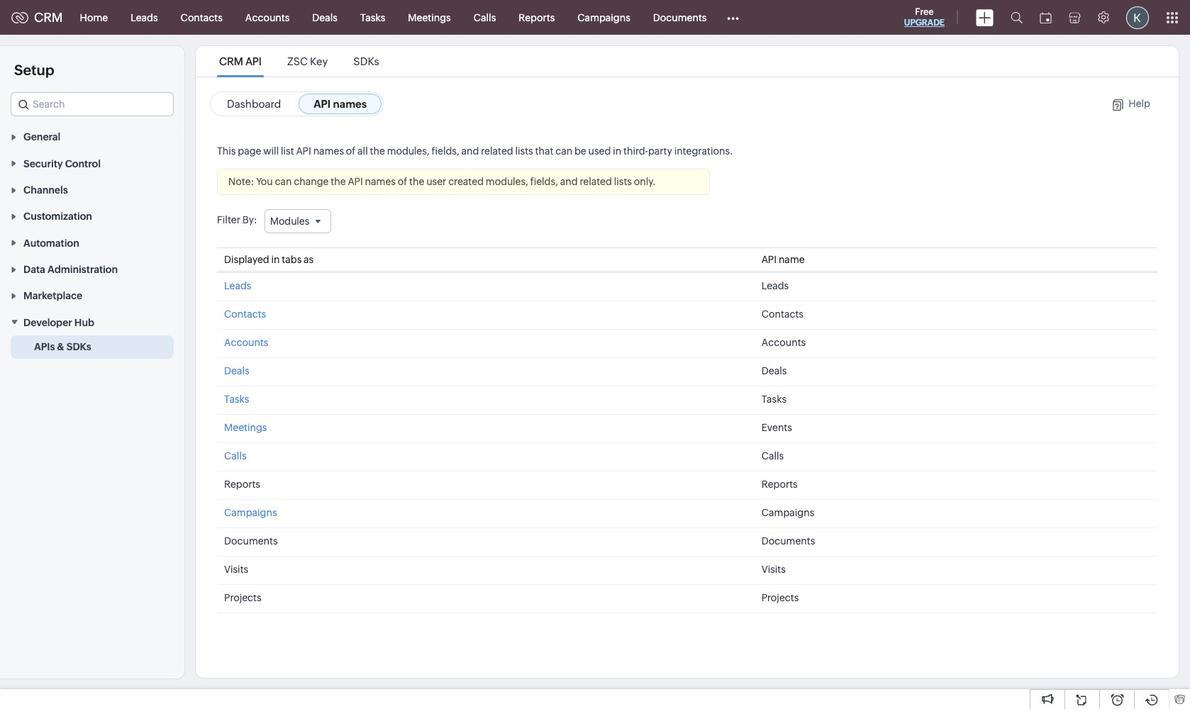 Task type: describe. For each thing, give the bounding box(es) containing it.
the for of
[[370, 145, 385, 157]]

0 vertical spatial contacts link
[[169, 0, 234, 34]]

1 projects from the left
[[224, 592, 261, 604]]

tabs
[[282, 254, 302, 265]]

0 vertical spatial leads link
[[119, 0, 169, 34]]

api up dashboard link on the left top of the page
[[245, 55, 262, 67]]

1 horizontal spatial campaigns
[[577, 12, 630, 23]]

general button
[[0, 123, 184, 150]]

developer
[[23, 317, 72, 328]]

filter by:
[[217, 214, 257, 226]]

0 horizontal spatial of
[[346, 145, 356, 157]]

0 horizontal spatial deals
[[224, 365, 249, 377]]

developer hub button
[[0, 309, 184, 335]]

party
[[648, 145, 672, 157]]

2 horizontal spatial tasks
[[761, 394, 787, 405]]

0 vertical spatial and
[[461, 145, 479, 157]]

marketplace
[[23, 290, 82, 302]]

setup
[[14, 62, 54, 78]]

crm for crm api
[[219, 55, 243, 67]]

1 vertical spatial accounts link
[[224, 337, 268, 348]]

1 horizontal spatial meetings link
[[397, 0, 462, 34]]

sdks link
[[351, 55, 381, 67]]

data
[[23, 264, 45, 275]]

you
[[256, 176, 273, 187]]

marketplace button
[[0, 282, 184, 309]]

user
[[426, 176, 446, 187]]

0 vertical spatial related
[[481, 145, 513, 157]]

1 horizontal spatial can
[[555, 145, 572, 157]]

search element
[[1002, 0, 1031, 35]]

2 horizontal spatial calls
[[761, 450, 784, 462]]

0 horizontal spatial leads
[[131, 12, 158, 23]]

0 horizontal spatial can
[[275, 176, 292, 187]]

only.
[[634, 176, 656, 187]]

1 horizontal spatial tasks
[[360, 12, 385, 23]]

list containing crm api
[[206, 46, 392, 77]]

0 vertical spatial fields,
[[432, 145, 459, 157]]

1 vertical spatial meetings
[[224, 422, 267, 433]]

1 vertical spatial leads link
[[224, 280, 251, 292]]

1 horizontal spatial reports
[[519, 12, 555, 23]]

2 projects from the left
[[761, 592, 799, 604]]

crm api
[[219, 55, 262, 67]]

1 horizontal spatial leads
[[224, 280, 251, 292]]

Search text field
[[11, 93, 173, 116]]

home
[[80, 12, 108, 23]]

2 horizontal spatial campaigns
[[761, 507, 814, 519]]

api right list
[[296, 145, 311, 157]]

1 horizontal spatial in
[[613, 145, 621, 157]]

events
[[761, 422, 792, 433]]

all
[[358, 145, 368, 157]]

used
[[588, 145, 611, 157]]

filter
[[217, 214, 240, 226]]

zsc
[[287, 55, 308, 67]]

0 horizontal spatial campaigns
[[224, 507, 277, 519]]

customization button
[[0, 203, 184, 229]]

third-
[[623, 145, 648, 157]]

zsc key
[[287, 55, 328, 67]]

1 vertical spatial deals link
[[224, 365, 249, 377]]

0 vertical spatial deals link
[[301, 0, 349, 34]]

1 horizontal spatial of
[[398, 176, 407, 187]]

create menu image
[[976, 9, 994, 26]]

0 horizontal spatial meetings link
[[224, 422, 267, 433]]

Modules field
[[264, 209, 331, 233]]

1 vertical spatial fields,
[[530, 176, 558, 187]]

0 vertical spatial accounts link
[[234, 0, 301, 34]]

2 visits from the left
[[761, 564, 786, 575]]

api inside api names link
[[314, 98, 331, 110]]

api down all
[[348, 176, 363, 187]]

documents inside the documents link
[[653, 12, 707, 23]]

0 vertical spatial names
[[333, 98, 367, 110]]

crm api link
[[217, 55, 264, 67]]

apis & sdks
[[34, 341, 91, 352]]

1 vertical spatial modules,
[[486, 176, 528, 187]]

be
[[574, 145, 586, 157]]

0 vertical spatial lists
[[515, 145, 533, 157]]

key
[[310, 55, 328, 67]]

2 horizontal spatial reports
[[761, 479, 798, 490]]

name
[[779, 254, 805, 265]]

1 horizontal spatial contacts
[[224, 309, 266, 320]]

documents link
[[642, 0, 718, 34]]

this page will list api names of all the modules, fields, and related lists that can be used in third-party integrations.
[[217, 145, 733, 157]]

reports link
[[507, 0, 566, 34]]

upgrade
[[904, 18, 945, 28]]

profile image
[[1126, 6, 1149, 29]]

displayed
[[224, 254, 269, 265]]

dashboard link
[[212, 94, 296, 114]]

hub
[[74, 317, 94, 328]]



Task type: locate. For each thing, give the bounding box(es) containing it.
0 horizontal spatial meetings
[[224, 422, 267, 433]]

2 horizontal spatial documents
[[761, 536, 815, 547]]

0 horizontal spatial visits
[[224, 564, 248, 575]]

tasks
[[360, 12, 385, 23], [224, 394, 249, 405], [761, 394, 787, 405]]

this
[[217, 145, 236, 157]]

crm up dashboard link on the left top of the page
[[219, 55, 243, 67]]

Other Modules field
[[718, 6, 749, 29]]

apis & sdks link
[[34, 340, 91, 354]]

0 vertical spatial meetings link
[[397, 0, 462, 34]]

1 vertical spatial can
[[275, 176, 292, 187]]

zsc key link
[[285, 55, 330, 67]]

the left user
[[409, 176, 424, 187]]

logo image
[[11, 12, 28, 23]]

by:
[[242, 214, 257, 226]]

0 vertical spatial sdks
[[353, 55, 379, 67]]

fields,
[[432, 145, 459, 157], [530, 176, 558, 187]]

can left the be
[[555, 145, 572, 157]]

can
[[555, 145, 572, 157], [275, 176, 292, 187]]

customization
[[23, 211, 92, 222]]

1 vertical spatial calls link
[[224, 450, 246, 462]]

data administration
[[23, 264, 118, 275]]

channels
[[23, 184, 68, 196]]

leads right 'home'
[[131, 12, 158, 23]]

0 vertical spatial of
[[346, 145, 356, 157]]

accounts
[[245, 12, 290, 23], [224, 337, 268, 348], [761, 337, 806, 348]]

channels button
[[0, 176, 184, 203]]

contacts link
[[169, 0, 234, 34], [224, 309, 266, 320]]

api names link
[[299, 94, 382, 114]]

leads link right 'home'
[[119, 0, 169, 34]]

deals
[[312, 12, 338, 23], [224, 365, 249, 377], [761, 365, 787, 377]]

leads down displayed
[[224, 280, 251, 292]]

1 horizontal spatial leads link
[[224, 280, 251, 292]]

names
[[333, 98, 367, 110], [313, 145, 344, 157], [365, 176, 396, 187]]

0 horizontal spatial tasks link
[[224, 394, 249, 405]]

0 vertical spatial campaigns link
[[566, 0, 642, 34]]

2 vertical spatial names
[[365, 176, 396, 187]]

1 horizontal spatial related
[[580, 176, 612, 187]]

modules,
[[387, 145, 430, 157], [486, 176, 528, 187]]

1 vertical spatial names
[[313, 145, 344, 157]]

free upgrade
[[904, 6, 945, 28]]

1 vertical spatial lists
[[614, 176, 632, 187]]

0 vertical spatial meetings
[[408, 12, 451, 23]]

accounts link
[[234, 0, 301, 34], [224, 337, 268, 348]]

security control button
[[0, 150, 184, 176]]

the right all
[[370, 145, 385, 157]]

1 vertical spatial meetings link
[[224, 422, 267, 433]]

free
[[915, 6, 934, 17]]

0 horizontal spatial related
[[481, 145, 513, 157]]

0 horizontal spatial calls
[[224, 450, 246, 462]]

1 horizontal spatial projects
[[761, 592, 799, 604]]

sdks right &
[[66, 341, 91, 352]]

automation button
[[0, 229, 184, 256]]

sdks inside developer hub 'region'
[[66, 341, 91, 352]]

names down all
[[365, 176, 396, 187]]

0 horizontal spatial calls link
[[224, 450, 246, 462]]

developer hub region
[[0, 335, 184, 359]]

0 horizontal spatial contacts
[[181, 12, 223, 23]]

1 horizontal spatial the
[[370, 145, 385, 157]]

sdks inside list
[[353, 55, 379, 67]]

calendar image
[[1040, 12, 1052, 23]]

in right used
[[613, 145, 621, 157]]

leads down api name
[[761, 280, 789, 292]]

api
[[245, 55, 262, 67], [314, 98, 331, 110], [296, 145, 311, 157], [348, 176, 363, 187], [761, 254, 777, 265]]

0 horizontal spatial campaigns link
[[224, 507, 277, 519]]

1 horizontal spatial sdks
[[353, 55, 379, 67]]

visits
[[224, 564, 248, 575], [761, 564, 786, 575]]

related
[[481, 145, 513, 157], [580, 176, 612, 187]]

related up the created
[[481, 145, 513, 157]]

1 visits from the left
[[224, 564, 248, 575]]

campaigns link
[[566, 0, 642, 34], [224, 507, 277, 519]]

lists left that
[[515, 145, 533, 157]]

2 horizontal spatial contacts
[[761, 309, 803, 320]]

in
[[613, 145, 621, 157], [271, 254, 280, 265]]

1 horizontal spatial calls
[[474, 12, 496, 23]]

2 horizontal spatial leads
[[761, 280, 789, 292]]

api names
[[314, 98, 367, 110]]

leads link
[[119, 0, 169, 34], [224, 280, 251, 292]]

contacts down displayed
[[224, 309, 266, 320]]

1 vertical spatial of
[[398, 176, 407, 187]]

fields, down that
[[530, 176, 558, 187]]

1 horizontal spatial deals link
[[301, 0, 349, 34]]

displayed in tabs as
[[224, 254, 314, 265]]

1 vertical spatial crm
[[219, 55, 243, 67]]

1 vertical spatial related
[[580, 176, 612, 187]]

security
[[23, 158, 63, 169]]

tasks link
[[349, 0, 397, 34], [224, 394, 249, 405]]

deals link
[[301, 0, 349, 34], [224, 365, 249, 377]]

0 vertical spatial tasks link
[[349, 0, 397, 34]]

api name
[[761, 254, 805, 265]]

list
[[206, 46, 392, 77]]

contacts up crm api
[[181, 12, 223, 23]]

home link
[[69, 0, 119, 34]]

the right change
[[331, 176, 346, 187]]

0 horizontal spatial and
[[461, 145, 479, 157]]

reports
[[519, 12, 555, 23], [224, 479, 260, 490], [761, 479, 798, 490]]

1 vertical spatial tasks link
[[224, 394, 249, 405]]

1 horizontal spatial lists
[[614, 176, 632, 187]]

of left user
[[398, 176, 407, 187]]

and up the created
[[461, 145, 479, 157]]

names down 'sdks' link
[[333, 98, 367, 110]]

data administration button
[[0, 256, 184, 282]]

note: you can change the api names of the user created modules, fields, and related lists only.
[[228, 176, 656, 187]]

0 vertical spatial modules,
[[387, 145, 430, 157]]

created
[[448, 176, 484, 187]]

0 horizontal spatial crm
[[34, 10, 63, 25]]

security control
[[23, 158, 101, 169]]

1 vertical spatial contacts link
[[224, 309, 266, 320]]

crm link
[[11, 10, 63, 25]]

contacts link down displayed
[[224, 309, 266, 320]]

documents
[[653, 12, 707, 23], [224, 536, 278, 547], [761, 536, 815, 547]]

0 vertical spatial calls link
[[462, 0, 507, 34]]

calls
[[474, 12, 496, 23], [224, 450, 246, 462], [761, 450, 784, 462]]

page
[[238, 145, 261, 157]]

that
[[535, 145, 553, 157]]

0 horizontal spatial documents
[[224, 536, 278, 547]]

of left all
[[346, 145, 356, 157]]

1 vertical spatial and
[[560, 176, 578, 187]]

related down used
[[580, 176, 612, 187]]

will
[[263, 145, 279, 157]]

1 vertical spatial campaigns link
[[224, 507, 277, 519]]

1 horizontal spatial meetings
[[408, 12, 451, 23]]

administration
[[47, 264, 118, 275]]

lists left only. at right top
[[614, 176, 632, 187]]

apis
[[34, 341, 55, 352]]

fields, up note: you can change the api names of the user created modules, fields, and related lists only.
[[432, 145, 459, 157]]

lists
[[515, 145, 533, 157], [614, 176, 632, 187]]

profile element
[[1118, 0, 1157, 34]]

1 horizontal spatial visits
[[761, 564, 786, 575]]

0 horizontal spatial projects
[[224, 592, 261, 604]]

and
[[461, 145, 479, 157], [560, 176, 578, 187]]

sdks right key
[[353, 55, 379, 67]]

leads link down displayed
[[224, 280, 251, 292]]

0 vertical spatial crm
[[34, 10, 63, 25]]

contacts down api name
[[761, 309, 803, 320]]

crm for crm
[[34, 10, 63, 25]]

0 vertical spatial in
[[613, 145, 621, 157]]

1 horizontal spatial tasks link
[[349, 0, 397, 34]]

0 horizontal spatial in
[[271, 254, 280, 265]]

2 horizontal spatial the
[[409, 176, 424, 187]]

1 horizontal spatial modules,
[[486, 176, 528, 187]]

1 horizontal spatial calls link
[[462, 0, 507, 34]]

the for names
[[409, 176, 424, 187]]

contacts
[[181, 12, 223, 23], [224, 309, 266, 320], [761, 309, 803, 320]]

0 horizontal spatial tasks
[[224, 394, 249, 405]]

0 horizontal spatial the
[[331, 176, 346, 187]]

change
[[294, 176, 329, 187]]

modules, up user
[[387, 145, 430, 157]]

list
[[281, 145, 294, 157]]

1 vertical spatial in
[[271, 254, 280, 265]]

search image
[[1011, 11, 1023, 23]]

help
[[1129, 98, 1150, 109]]

general
[[23, 131, 60, 143]]

api left name
[[761, 254, 777, 265]]

1 vertical spatial sdks
[[66, 341, 91, 352]]

crm
[[34, 10, 63, 25], [219, 55, 243, 67]]

developer hub
[[23, 317, 94, 328]]

modules
[[270, 216, 309, 227]]

0 vertical spatial can
[[555, 145, 572, 157]]

can right 'you'
[[275, 176, 292, 187]]

and down the be
[[560, 176, 578, 187]]

0 horizontal spatial reports
[[224, 479, 260, 490]]

0 horizontal spatial sdks
[[66, 341, 91, 352]]

in left tabs
[[271, 254, 280, 265]]

as
[[304, 254, 314, 265]]

0 horizontal spatial deals link
[[224, 365, 249, 377]]

2 horizontal spatial deals
[[761, 365, 787, 377]]

sdks
[[353, 55, 379, 67], [66, 341, 91, 352]]

the
[[370, 145, 385, 157], [331, 176, 346, 187], [409, 176, 424, 187]]

0 horizontal spatial lists
[[515, 145, 533, 157]]

contacts link up crm api
[[169, 0, 234, 34]]

0 horizontal spatial modules,
[[387, 145, 430, 157]]

1 horizontal spatial deals
[[312, 12, 338, 23]]

control
[[65, 158, 101, 169]]

create menu element
[[967, 0, 1002, 34]]

note:
[[228, 176, 254, 187]]

dashboard
[[227, 98, 281, 110]]

automation
[[23, 237, 79, 249]]

None field
[[11, 92, 174, 116]]

projects
[[224, 592, 261, 604], [761, 592, 799, 604]]

1 horizontal spatial campaigns link
[[566, 0, 642, 34]]

&
[[57, 341, 64, 352]]

0 horizontal spatial leads link
[[119, 0, 169, 34]]

1 horizontal spatial documents
[[653, 12, 707, 23]]

calls link
[[462, 0, 507, 34], [224, 450, 246, 462]]

1 horizontal spatial crm
[[219, 55, 243, 67]]

integrations.
[[674, 145, 733, 157]]

1 horizontal spatial fields,
[[530, 176, 558, 187]]

crm right logo
[[34, 10, 63, 25]]

names left all
[[313, 145, 344, 157]]

crm inside list
[[219, 55, 243, 67]]

modules, right the created
[[486, 176, 528, 187]]

api down key
[[314, 98, 331, 110]]



Task type: vqa. For each thing, say whether or not it's contained in the screenshot.
Industry to the right
no



